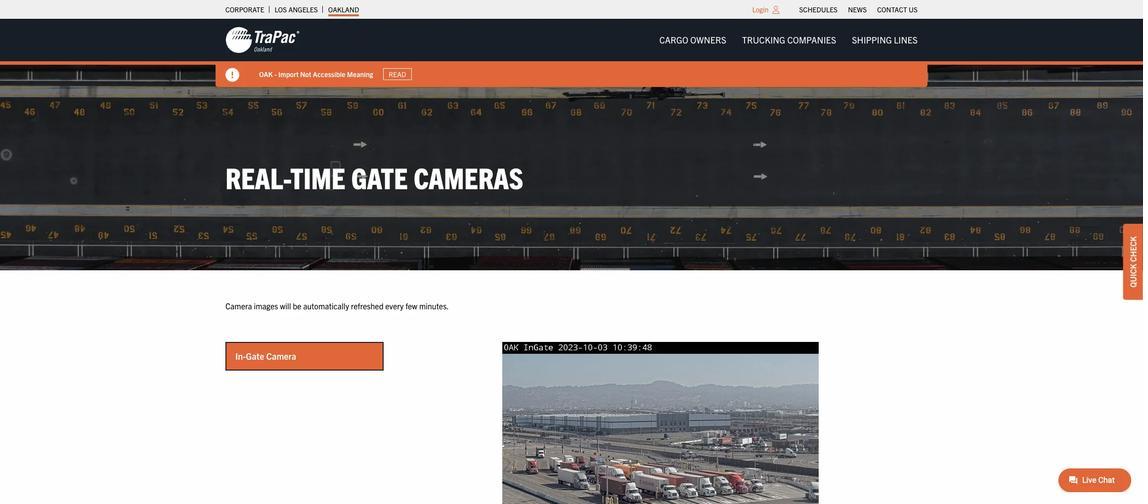 Task type: vqa. For each thing, say whether or not it's contained in the screenshot.
Schedules link
yes



Task type: locate. For each thing, give the bounding box(es) containing it.
quick
[[1129, 264, 1139, 288]]

minutes.
[[419, 301, 449, 311]]

login
[[753, 5, 769, 14]]

0 horizontal spatial gate
[[246, 351, 264, 362]]

1 vertical spatial gate
[[246, 351, 264, 362]]

oak
[[259, 70, 273, 78]]

camera images will be automatically refreshed every few minutes.
[[226, 301, 449, 311]]

0 vertical spatial camera
[[226, 301, 252, 311]]

news link
[[848, 2, 867, 16]]

corporate link
[[226, 2, 264, 16]]

trucking
[[742, 34, 786, 46]]

in-gate camera main content
[[216, 300, 928, 505]]

read
[[389, 70, 406, 79]]

banner
[[0, 19, 1144, 87]]

camera left the images
[[226, 301, 252, 311]]

lines
[[894, 34, 918, 46]]

banner containing cargo owners
[[0, 19, 1144, 87]]

light image
[[773, 6, 780, 14]]

camera
[[226, 301, 252, 311], [266, 351, 296, 362]]

corporate
[[226, 5, 264, 14]]

contact
[[878, 5, 908, 14]]

cameras
[[414, 159, 524, 195]]

menu bar
[[794, 2, 923, 16], [652, 30, 926, 50]]

0 vertical spatial gate
[[351, 159, 408, 195]]

menu bar down light image
[[652, 30, 926, 50]]

1 horizontal spatial gate
[[351, 159, 408, 195]]

trucking companies link
[[735, 30, 844, 50]]

quick check link
[[1124, 224, 1144, 300]]

schedules link
[[800, 2, 838, 16]]

in-
[[235, 351, 246, 362]]

oak - import not accessible meaning
[[259, 70, 373, 78]]

few
[[406, 301, 418, 311]]

trucking companies
[[742, 34, 837, 46]]

0 vertical spatial menu bar
[[794, 2, 923, 16]]

oakland image
[[226, 26, 300, 54]]

los
[[275, 5, 287, 14]]

gate
[[351, 159, 408, 195], [246, 351, 264, 362]]

camera right "in-"
[[266, 351, 296, 362]]

refreshed
[[351, 301, 384, 311]]

time
[[290, 159, 346, 195]]

not
[[300, 70, 311, 78]]

in-gate camera
[[235, 351, 296, 362]]

automatically
[[303, 301, 349, 311]]

oakland
[[328, 5, 359, 14]]

check
[[1129, 237, 1139, 262]]

1 horizontal spatial camera
[[266, 351, 296, 362]]

gate inside main content
[[246, 351, 264, 362]]

accessible
[[313, 70, 345, 78]]

-
[[275, 70, 277, 78]]

will
[[280, 301, 291, 311]]

menu bar up the 'shipping'
[[794, 2, 923, 16]]

1 vertical spatial menu bar
[[652, 30, 926, 50]]



Task type: describe. For each thing, give the bounding box(es) containing it.
cargo owners link
[[652, 30, 735, 50]]

menu bar containing cargo owners
[[652, 30, 926, 50]]

solid image
[[226, 68, 239, 82]]

cargo owners
[[660, 34, 727, 46]]

cargo
[[660, 34, 689, 46]]

login link
[[753, 5, 769, 14]]

meaning
[[347, 70, 373, 78]]

import
[[278, 70, 299, 78]]

schedules
[[800, 5, 838, 14]]

1 vertical spatial camera
[[266, 351, 296, 362]]

us
[[909, 5, 918, 14]]

shipping lines link
[[844, 30, 926, 50]]

quick check
[[1129, 237, 1139, 288]]

news
[[848, 5, 867, 14]]

in-gate camera image
[[503, 342, 819, 505]]

real-time gate cameras
[[226, 159, 524, 195]]

los angeles link
[[275, 2, 318, 16]]

in-gate camera link
[[227, 343, 383, 370]]

contact us link
[[878, 2, 918, 16]]

real-
[[226, 159, 291, 195]]

read link
[[383, 68, 412, 80]]

shipping lines
[[852, 34, 918, 46]]

angeles
[[289, 5, 318, 14]]

owners
[[691, 34, 727, 46]]

0 horizontal spatial camera
[[226, 301, 252, 311]]

menu bar containing schedules
[[794, 2, 923, 16]]

oakland link
[[328, 2, 359, 16]]

every
[[385, 301, 404, 311]]

companies
[[788, 34, 837, 46]]

be
[[293, 301, 302, 311]]

los angeles
[[275, 5, 318, 14]]

images
[[254, 301, 278, 311]]

contact us
[[878, 5, 918, 14]]

shipping
[[852, 34, 892, 46]]



